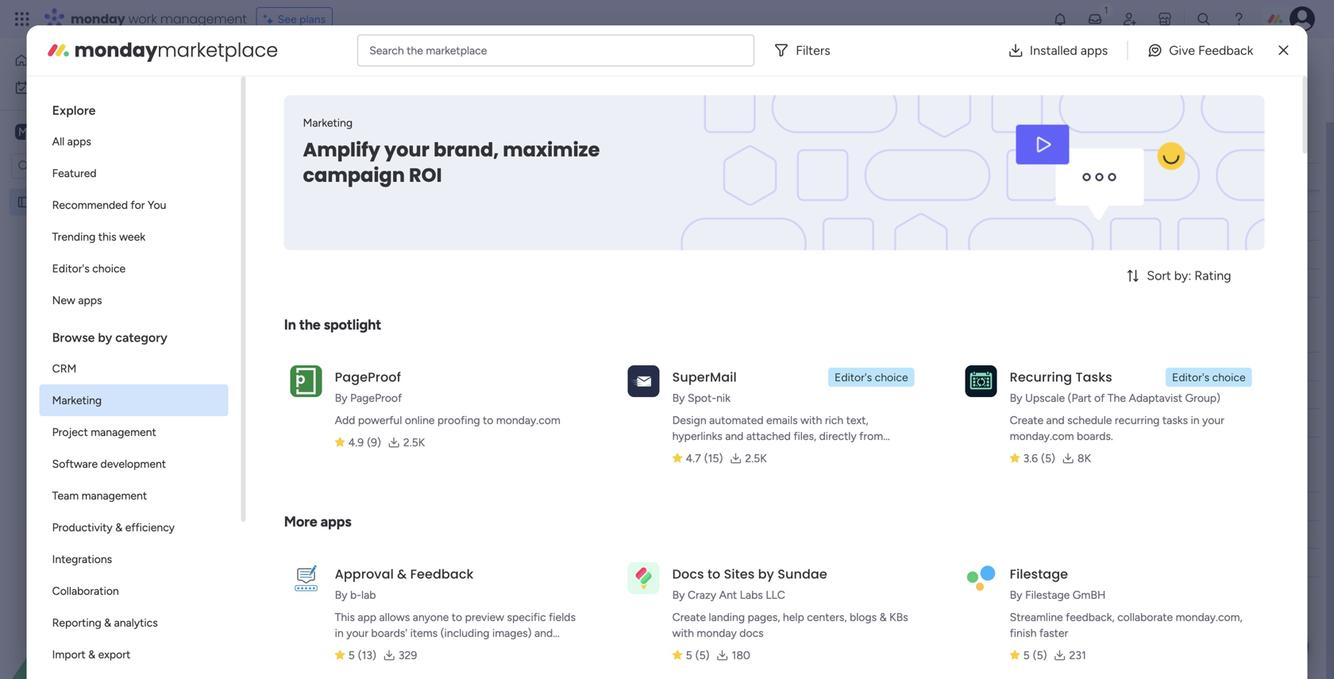 Task type: locate. For each thing, give the bounding box(es) containing it.
notifications image
[[1053, 11, 1068, 27]]

marketing inside option
[[52, 394, 102, 407]]

project right public board 'icon'
[[37, 195, 73, 209]]

1 vertical spatial mar
[[732, 220, 749, 232]]

5 down finish
[[1024, 649, 1030, 662]]

2 vertical spatial management
[[82, 489, 147, 502]]

2 horizontal spatial to
[[708, 565, 721, 583]]

marketplace left table
[[426, 44, 487, 57]]

1 vertical spatial by
[[758, 565, 774, 583]]

boards'
[[371, 626, 408, 640]]

apps right more
[[321, 513, 351, 530]]

by inside docs to sites by sundae by crazy ant labs llc
[[673, 588, 685, 602]]

new
[[247, 99, 270, 112], [52, 294, 75, 307]]

apps inside option
[[67, 135, 91, 148]]

app logo image down 'completed' "field"
[[290, 365, 322, 397]]

give feedback link
[[1135, 35, 1267, 66]]

1 vertical spatial your
[[1203, 413, 1225, 427]]

mar left 8
[[732, 191, 749, 204]]

1 horizontal spatial project management
[[245, 52, 440, 78]]

0 horizontal spatial project management
[[37, 195, 141, 209]]

apps right all
[[67, 135, 91, 148]]

main table
[[485, 57, 538, 70]]

marketplace down monday work management
[[157, 37, 278, 64]]

management up productivity & efficiency
[[82, 489, 147, 502]]

brand,
[[434, 137, 499, 163]]

monday down work
[[74, 37, 157, 64]]

the
[[407, 44, 423, 57], [299, 316, 321, 333]]

3 5 from the left
[[1024, 649, 1030, 662]]

marketing up amplify
[[303, 116, 353, 129]]

new
[[295, 612, 316, 626]]

main for main workspace
[[37, 124, 64, 139]]

feedback
[[1199, 43, 1254, 58], [410, 565, 474, 583]]

apps down update feed image
[[1081, 43, 1108, 58]]

nik
[[717, 391, 731, 405]]

project up task
[[245, 52, 309, 78]]

apps inside option
[[78, 294, 102, 307]]

automated
[[709, 413, 764, 427]]

1 horizontal spatial the
[[407, 44, 423, 57]]

project management
[[245, 52, 440, 78], [37, 195, 141, 209]]

1 horizontal spatial 2.5k
[[745, 452, 767, 465]]

1 vertical spatial feedback
[[410, 565, 474, 583]]

editor's down trending
[[52, 262, 90, 275]]

Project Management field
[[241, 52, 444, 79]]

monday.com right proofing
[[496, 413, 561, 427]]

main table button
[[461, 51, 550, 76]]

1 horizontal spatial and
[[725, 429, 744, 443]]

0 horizontal spatial 2.5k
[[403, 436, 425, 449]]

add powerful online proofing to monday.com
[[335, 413, 561, 427]]

mar for mar 8
[[732, 191, 749, 204]]

monday marketplace image
[[46, 38, 71, 63]]

workspace selection element
[[15, 122, 133, 143]]

due date up nik
[[722, 360, 767, 373]]

1 vertical spatial to
[[708, 565, 721, 583]]

give feedback
[[1170, 43, 1254, 58]]

app logo image for approval & feedback
[[290, 562, 322, 594]]

1 vertical spatial in
[[335, 626, 344, 640]]

marketing for marketing amplify your brand, maximize campaign roi
[[303, 116, 353, 129]]

marketing
[[303, 116, 353, 129], [52, 394, 102, 407]]

choice for supermail
[[875, 371, 908, 384]]

apps for installed apps
[[1081, 43, 1108, 58]]

management for project management
[[91, 425, 156, 439]]

monday for monday work management
[[71, 10, 125, 28]]

2 horizontal spatial your
[[1203, 413, 1225, 427]]

2 vertical spatial monday
[[697, 626, 737, 640]]

filters
[[796, 43, 831, 58]]

0 vertical spatial with
[[801, 413, 822, 427]]

and down upscale
[[1047, 413, 1065, 427]]

& left the kbs
[[880, 610, 887, 624]]

2 5 from the left
[[686, 649, 692, 662]]

0 horizontal spatial and
[[535, 626, 553, 640]]

0 vertical spatial 2.5k
[[403, 436, 425, 449]]

and down the automated
[[725, 429, 744, 443]]

more apps
[[284, 513, 351, 530]]

1 vertical spatial new
[[52, 294, 75, 307]]

project management down featured
[[37, 195, 141, 209]]

editor's for recurring tasks
[[1173, 371, 1210, 384]]

0 vertical spatial new
[[247, 99, 270, 112]]

0 vertical spatial create
[[1010, 413, 1044, 427]]

date up 8
[[745, 170, 767, 184]]

Due date field
[[718, 168, 771, 185], [718, 358, 771, 375]]

marketing inside marketing amplify your brand, maximize campaign roi
[[303, 116, 353, 129]]

new inside new task "button"
[[247, 99, 270, 112]]

hyperlinks
[[673, 429, 723, 443]]

due date field up nik
[[718, 358, 771, 375]]

(5) for docs to sites by sundae
[[696, 649, 710, 662]]

0 horizontal spatial editor's choice
[[52, 262, 126, 275]]

mar for mar 9
[[732, 220, 749, 232]]

2 horizontal spatial monday.com
[[1010, 429, 1074, 443]]

0 vertical spatial feedback
[[1199, 43, 1254, 58]]

create down crazy
[[673, 610, 706, 624]]

1 vertical spatial due date
[[722, 360, 767, 373]]

your down the search field
[[385, 137, 430, 163]]

in inside this app allows anyone to preview specific fields in your boards' items (including images) and make updates accordingly.
[[335, 626, 344, 640]]

choice down this
[[92, 262, 126, 275]]

rating
[[1195, 268, 1232, 283]]

3.6 (5)
[[1024, 452, 1056, 465]]

1 vertical spatial management
[[91, 425, 156, 439]]

task
[[378, 170, 400, 184], [378, 359, 400, 373]]

0 horizontal spatial monday.com
[[496, 413, 561, 427]]

add for add powerful online proofing to monday.com
[[335, 413, 355, 427]]

project management up the search field
[[245, 52, 440, 78]]

analytics
[[114, 616, 158, 630]]

sort by: rating
[[1147, 268, 1232, 283]]

0 vertical spatial monday.com
[[496, 413, 561, 427]]

5 (5) left the 180 at the right of page
[[686, 649, 710, 662]]

your up make
[[346, 626, 369, 640]]

project up the "software"
[[52, 425, 88, 439]]

main inside button
[[485, 57, 509, 70]]

1 vertical spatial task
[[378, 359, 400, 373]]

0 horizontal spatial to
[[452, 610, 462, 624]]

1 vertical spatial main
[[37, 124, 64, 139]]

campaign
[[303, 162, 405, 189]]

task up the powerful at the bottom left of page
[[378, 359, 400, 373]]

new inside new apps option
[[52, 294, 75, 307]]

monday up home "option" at the left of page
[[71, 10, 125, 28]]

0 horizontal spatial create
[[673, 610, 706, 624]]

0 horizontal spatial in
[[335, 626, 344, 640]]

to right proofing
[[483, 413, 494, 427]]

add left new in the left of the page
[[272, 612, 292, 626]]

1 horizontal spatial choice
[[875, 371, 908, 384]]

streamline feedback, collaborate monday.com, finish faster
[[1010, 610, 1243, 640]]

fields
[[549, 610, 576, 624]]

all
[[52, 135, 65, 148]]

2 horizontal spatial 5
[[1024, 649, 1030, 662]]

0 vertical spatial in
[[1191, 413, 1200, 427]]

app logo image left column information image on the right bottom
[[628, 365, 660, 397]]

public board image
[[17, 195, 32, 210]]

& for efficiency
[[115, 521, 123, 534]]

2 horizontal spatial and
[[1047, 413, 1065, 427]]

to
[[483, 413, 494, 427], [708, 565, 721, 583], [452, 610, 462, 624]]

date right supermail at the bottom
[[745, 360, 767, 373]]

to up the (including
[[452, 610, 462, 624]]

productivity & efficiency option
[[39, 512, 228, 543]]

editor's up group) on the right bottom
[[1173, 371, 1210, 384]]

due date for 2nd due date field from the top of the page
[[722, 360, 767, 373]]

1 horizontal spatial with
[[801, 413, 822, 427]]

workspace image
[[15, 123, 31, 141]]

crm option
[[39, 353, 228, 384]]

to for feedback
[[452, 610, 462, 624]]

0 vertical spatial to
[[483, 413, 494, 427]]

apps for more apps
[[321, 513, 351, 530]]

app logo image for filestage
[[966, 562, 997, 594]]

by:
[[1175, 268, 1192, 283]]

0 horizontal spatial add
[[272, 612, 292, 626]]

main
[[485, 57, 509, 70], [37, 124, 64, 139]]

apps up browse in the left of the page
[[78, 294, 102, 307]]

update feed image
[[1088, 11, 1103, 27]]

0 vertical spatial and
[[1047, 413, 1065, 427]]

browse by category heading
[[39, 316, 228, 353]]

editor's choice for supermail
[[835, 371, 908, 384]]

search everything image
[[1196, 11, 1212, 27]]

the right search
[[407, 44, 423, 57]]

2 vertical spatial to
[[452, 610, 462, 624]]

& for analytics
[[104, 616, 111, 630]]

mar 9
[[732, 220, 758, 232]]

adaptavist
[[1129, 391, 1183, 405]]

project
[[245, 52, 309, 78], [37, 195, 73, 209], [52, 425, 88, 439]]

feedback inside approval & feedback by b-lab
[[410, 565, 474, 583]]

mar 8
[[732, 191, 758, 204]]

feedback inside button
[[1199, 43, 1254, 58]]

list box
[[39, 89, 228, 679]]

2 task from the top
[[378, 359, 400, 373]]

new left task
[[247, 99, 270, 112]]

0 vertical spatial task
[[378, 170, 400, 184]]

5 left the 180 at the right of page
[[686, 649, 692, 662]]

week
[[119, 230, 145, 243]]

2 vertical spatial your
[[346, 626, 369, 640]]

0 horizontal spatial marketing
[[52, 394, 102, 407]]

2 horizontal spatial editor's
[[1173, 371, 1210, 384]]

to inside this app allows anyone to preview specific fields in your boards' items (including images) and make updates accordingly.
[[452, 610, 462, 624]]

marketing down crm
[[52, 394, 102, 407]]

invite members image
[[1122, 11, 1138, 27]]

in down group
[[335, 626, 344, 640]]

upscale
[[1026, 391, 1065, 405]]

invite / 1 button
[[1192, 51, 1271, 76]]

1 horizontal spatial in
[[1191, 413, 1200, 427]]

collaboration
[[52, 584, 119, 598]]

& inside approval & feedback by b-lab
[[397, 565, 407, 583]]

1 horizontal spatial feedback
[[1199, 43, 1254, 58]]

1 vertical spatial create
[[673, 610, 706, 624]]

0 horizontal spatial management
[[76, 195, 141, 209]]

with down crazy
[[673, 626, 694, 640]]

0 vertical spatial due date field
[[718, 168, 771, 185]]

to up crazy
[[708, 565, 721, 583]]

management up "development" on the left of page
[[91, 425, 156, 439]]

2.5k down attached
[[745, 452, 767, 465]]

reporting & analytics
[[52, 616, 158, 630]]

1 horizontal spatial main
[[485, 57, 509, 70]]

app logo image left 'docs'
[[628, 562, 660, 594]]

by up llc
[[758, 565, 774, 583]]

filters button
[[768, 35, 843, 66]]

main right workspace image at the top of page
[[37, 124, 64, 139]]

by right browse in the left of the page
[[98, 330, 112, 345]]

spotlight
[[324, 316, 381, 333]]

choice up group) on the right bottom
[[1213, 371, 1246, 384]]

gary orlando image
[[1290, 6, 1315, 32]]

1 due date from the top
[[722, 170, 767, 184]]

create down upscale
[[1010, 413, 1044, 427]]

help image
[[1231, 11, 1247, 27]]

design automated emails with rich text, hyperlinks and attached files, directly from monday.com
[[673, 413, 883, 459]]

project inside field
[[245, 52, 309, 78]]

app logo image left filestage by filestage gmbh
[[966, 562, 997, 594]]

your inside marketing amplify your brand, maximize campaign roi
[[385, 137, 430, 163]]

1 horizontal spatial create
[[1010, 413, 1044, 427]]

editor's inside editor's choice option
[[52, 262, 90, 275]]

1 horizontal spatial new
[[247, 99, 270, 112]]

pageproof
[[335, 368, 401, 386], [350, 391, 402, 405]]

2.5k down online
[[403, 436, 425, 449]]

0 vertical spatial your
[[385, 137, 430, 163]]

to for pageproof
[[483, 413, 494, 427]]

0 horizontal spatial your
[[346, 626, 369, 640]]

2 due date field from the top
[[718, 358, 771, 375]]

in
[[1191, 413, 1200, 427], [335, 626, 344, 640]]

the for search
[[407, 44, 423, 57]]

0 horizontal spatial 5 (5)
[[686, 649, 710, 662]]

1 horizontal spatial to
[[483, 413, 494, 427]]

collaborate
[[1118, 610, 1173, 624]]

1 vertical spatial date
[[745, 360, 767, 373]]

in right tasks
[[1191, 413, 1200, 427]]

create for create landing pages, help centers, blogs & kbs with monday docs
[[673, 610, 706, 624]]

editor's choice
[[52, 262, 126, 275], [835, 371, 908, 384], [1173, 371, 1246, 384]]

1 vertical spatial monday
[[74, 37, 157, 64]]

for
[[131, 198, 145, 212]]

task left roi
[[378, 170, 400, 184]]

0 horizontal spatial the
[[299, 316, 321, 333]]

editor's choice up "text,"
[[835, 371, 908, 384]]

1 5 from the left
[[348, 649, 355, 662]]

management up this
[[76, 195, 141, 209]]

in
[[284, 316, 296, 333]]

add
[[335, 413, 355, 427], [272, 612, 292, 626]]

2 date from the top
[[745, 360, 767, 373]]

5 left (13) on the left bottom
[[348, 649, 355, 662]]

with
[[801, 413, 822, 427], [673, 626, 694, 640]]

editor's choice up group) on the right bottom
[[1173, 371, 1246, 384]]

1 horizontal spatial by
[[758, 565, 774, 583]]

editor's up "text,"
[[835, 371, 872, 384]]

sundae
[[778, 565, 828, 583]]

items
[[410, 626, 438, 640]]

1 horizontal spatial monday.com
[[673, 445, 737, 459]]

0 vertical spatial project management
[[245, 52, 440, 78]]

2 5 (5) from the left
[[1024, 649, 1047, 662]]

2 horizontal spatial editor's choice
[[1173, 371, 1246, 384]]

1 horizontal spatial management
[[313, 52, 440, 78]]

your down group) on the right bottom
[[1203, 413, 1225, 427]]

with inside design automated emails with rich text, hyperlinks and attached files, directly from monday.com
[[801, 413, 822, 427]]

2 vertical spatial monday.com
[[673, 445, 737, 459]]

home link
[[10, 48, 193, 73]]

monday.com up 3.6 (5)
[[1010, 429, 1074, 443]]

lottie animation element
[[0, 519, 203, 679]]

1 horizontal spatial marketing
[[303, 116, 353, 129]]

this
[[98, 230, 117, 243]]

1 image
[[1099, 1, 1114, 19]]

app logo image
[[290, 365, 322, 397], [628, 365, 660, 397], [966, 365, 997, 397], [290, 562, 322, 594], [628, 562, 660, 594], [966, 562, 997, 594]]

do
[[299, 137, 318, 157]]

& left export at the bottom of page
[[88, 648, 95, 661]]

2.5k for online
[[403, 436, 425, 449]]

Search in workspace field
[[33, 157, 133, 175]]

0 horizontal spatial feedback
[[410, 565, 474, 583]]

create inside create landing pages, help centers, blogs & kbs with monday docs
[[673, 610, 706, 624]]

(5) right 3.6
[[1041, 452, 1056, 465]]

5 for to
[[686, 649, 692, 662]]

mar left the 9
[[732, 220, 749, 232]]

more
[[284, 513, 317, 530]]

0 vertical spatial project
[[245, 52, 309, 78]]

management for team management
[[82, 489, 147, 502]]

schedule
[[1068, 413, 1113, 427]]

project management option
[[39, 416, 228, 448]]

0 vertical spatial by
[[98, 330, 112, 345]]

tasks
[[1076, 368, 1113, 386]]

app logo image for pageproof
[[290, 365, 322, 397]]

1 due date field from the top
[[718, 168, 771, 185]]

0 vertical spatial marketing
[[303, 116, 353, 129]]

5 (5)
[[686, 649, 710, 662], [1024, 649, 1047, 662]]

0 horizontal spatial choice
[[92, 262, 126, 275]]

due up mar 8
[[722, 170, 742, 184]]

1 vertical spatial the
[[299, 316, 321, 333]]

& left analytics
[[104, 616, 111, 630]]

& right approval
[[397, 565, 407, 583]]

monday down landing
[[697, 626, 737, 640]]

finish
[[1010, 626, 1037, 640]]

due up nik
[[722, 360, 742, 373]]

choice up from
[[875, 371, 908, 384]]

(5) down faster
[[1033, 649, 1047, 662]]

0 vertical spatial main
[[485, 57, 509, 70]]

new up browse in the left of the page
[[52, 294, 75, 307]]

monday inside create landing pages, help centers, blogs & kbs with monday docs
[[697, 626, 737, 640]]

& left efficiency
[[115, 521, 123, 534]]

mar
[[732, 191, 749, 204], [732, 220, 749, 232]]

maximize
[[503, 137, 600, 163]]

1 5 (5) from the left
[[686, 649, 710, 662]]

pages,
[[748, 610, 780, 624]]

by inside heading
[[98, 330, 112, 345]]

5 (5) for by
[[1024, 649, 1047, 662]]

the right in
[[299, 316, 321, 333]]

create inside create and schedule recurring tasks in your monday.com boards.
[[1010, 413, 1044, 427]]

4.9 (9)
[[348, 436, 381, 449]]

filestage
[[1010, 565, 1069, 583], [1026, 588, 1070, 602]]

new apps
[[52, 294, 102, 307]]

0 vertical spatial mar
[[732, 191, 749, 204]]

0 vertical spatial management
[[313, 52, 440, 78]]

0 vertical spatial date
[[745, 170, 767, 184]]

apps for all apps
[[67, 135, 91, 148]]

Search field
[[354, 95, 401, 117]]

preview
[[465, 610, 504, 624]]

choice
[[92, 262, 126, 275], [875, 371, 908, 384], [1213, 371, 1246, 384]]

&
[[115, 521, 123, 534], [397, 565, 407, 583], [880, 610, 887, 624], [104, 616, 111, 630], [88, 648, 95, 661]]

with up files,
[[801, 413, 822, 427]]

1 vertical spatial monday.com
[[1010, 429, 1074, 443]]

and inside this app allows anyone to preview specific fields in your boards' items (including images) and make updates accordingly.
[[535, 626, 553, 640]]

1 horizontal spatial your
[[385, 137, 430, 163]]

app logo image up new in the left of the page
[[290, 562, 322, 594]]

1 task from the top
[[378, 170, 400, 184]]

add inside add new group button
[[272, 612, 292, 626]]

management up monday marketplace
[[160, 10, 247, 28]]

1 vertical spatial 2.5k
[[745, 452, 767, 465]]

/
[[1252, 57, 1257, 70]]

new apps option
[[39, 284, 228, 316]]

(5) left the 180 at the right of page
[[696, 649, 710, 662]]

management up the search field
[[313, 52, 440, 78]]

add up 4.9
[[335, 413, 355, 427]]

due date up mar 8
[[722, 170, 767, 184]]

main inside workspace selection element
[[37, 124, 64, 139]]

app logo image for docs to sites by sundae
[[628, 562, 660, 594]]

monday.com down hyperlinks
[[673, 445, 737, 459]]

due date field up mar 8
[[718, 168, 771, 185]]

1 vertical spatial pageproof
[[350, 391, 402, 405]]

0 horizontal spatial with
[[673, 626, 694, 640]]

1 vertical spatial add
[[272, 612, 292, 626]]

180
[[732, 649, 751, 662]]

and down specific
[[535, 626, 553, 640]]

2 due date from the top
[[722, 360, 767, 373]]

editor's choice down trending this week
[[52, 262, 126, 275]]

0 vertical spatial due date
[[722, 170, 767, 184]]

by inside approval & feedback by b-lab
[[335, 588, 348, 602]]

1 horizontal spatial 5 (5)
[[1024, 649, 1047, 662]]

2 vertical spatial project
[[52, 425, 88, 439]]

0 horizontal spatial by
[[98, 330, 112, 345]]

0 vertical spatial management
[[160, 10, 247, 28]]

1 vertical spatial due date field
[[718, 358, 771, 375]]

apps inside "button"
[[1081, 43, 1108, 58]]

option
[[0, 188, 203, 191]]

0 horizontal spatial editor's
[[52, 262, 90, 275]]

0 horizontal spatial main
[[37, 124, 64, 139]]

1 horizontal spatial 5
[[686, 649, 692, 662]]

rich
[[825, 413, 844, 427]]

create landing pages, help centers, blogs & kbs with monday docs
[[673, 610, 909, 640]]

0 vertical spatial add
[[335, 413, 355, 427]]

& inside "option"
[[115, 521, 123, 534]]

main left table
[[485, 57, 509, 70]]

landing
[[709, 610, 745, 624]]

add for add new group
[[272, 612, 292, 626]]

5 (5) down finish
[[1024, 649, 1047, 662]]

1 horizontal spatial add
[[335, 413, 355, 427]]

completed
[[273, 326, 355, 346]]

0 vertical spatial the
[[407, 44, 423, 57]]



Task type: vqa. For each thing, say whether or not it's contained in the screenshot.
THE 4.9 (9)
yes



Task type: describe. For each thing, give the bounding box(es) containing it.
5 (13)
[[348, 649, 376, 662]]

emails
[[767, 413, 798, 427]]

due date for 1st due date field from the top
[[722, 170, 767, 184]]

monday marketplace image
[[1157, 11, 1173, 27]]

monday for monday marketplace
[[74, 37, 157, 64]]

recommended for you
[[52, 198, 166, 212]]

category
[[115, 330, 168, 345]]

& inside create landing pages, help centers, blogs & kbs with monday docs
[[880, 610, 887, 624]]

crazy
[[688, 588, 717, 602]]

project inside option
[[52, 425, 88, 439]]

recurring
[[1010, 368, 1073, 386]]

by inside docs to sites by sundae by crazy ant labs llc
[[758, 565, 774, 583]]

team management option
[[39, 480, 228, 512]]

task for to-do
[[378, 170, 400, 184]]

reporting & analytics option
[[39, 607, 228, 639]]

& for feedback
[[397, 565, 407, 583]]

the
[[1108, 391, 1126, 405]]

labs
[[740, 588, 763, 602]]

Completed field
[[269, 326, 359, 346]]

files,
[[794, 429, 817, 443]]

app logo image left the recurring
[[966, 365, 997, 397]]

tasks
[[1163, 413, 1188, 427]]

import & export
[[52, 648, 130, 661]]

monday marketplace
[[74, 37, 278, 64]]

(9)
[[367, 436, 381, 449]]

workspace
[[67, 124, 130, 139]]

accordingly.
[[407, 642, 468, 656]]

explore heading
[[39, 89, 228, 126]]

choice inside option
[[92, 262, 126, 275]]

& for export
[[88, 648, 95, 661]]

1
[[1259, 57, 1264, 70]]

management inside list box
[[76, 195, 141, 209]]

search the marketplace
[[370, 44, 487, 57]]

and inside design automated emails with rich text, hyperlinks and attached files, directly from monday.com
[[725, 429, 744, 443]]

updates
[[364, 642, 405, 656]]

by inside filestage by filestage gmbh
[[1010, 588, 1023, 602]]

column information image
[[668, 360, 681, 373]]

(13)
[[358, 649, 376, 662]]

lottie animation image
[[0, 519, 203, 679]]

productivity & efficiency
[[52, 521, 175, 534]]

2 due from the top
[[722, 360, 742, 373]]

filestage by filestage gmbh
[[1010, 565, 1106, 602]]

1 vertical spatial filestage
[[1026, 588, 1070, 602]]

3.6
[[1024, 452, 1038, 465]]

b-
[[350, 588, 361, 602]]

online
[[405, 413, 435, 427]]

group
[[318, 612, 348, 626]]

import
[[52, 648, 86, 661]]

project management list box
[[0, 185, 203, 430]]

recommended for you option
[[39, 189, 228, 221]]

add view image
[[560, 58, 566, 69]]

team management
[[52, 489, 147, 502]]

collaboration option
[[39, 575, 228, 607]]

team
[[52, 489, 79, 502]]

editor's for supermail
[[835, 371, 872, 384]]

0 vertical spatial pageproof
[[335, 368, 401, 386]]

in inside create and schedule recurring tasks in your monday.com boards.
[[1191, 413, 1200, 427]]

status
[[620, 360, 652, 373]]

powerful
[[358, 413, 402, 427]]

plans
[[300, 12, 326, 26]]

development
[[101, 457, 166, 471]]

approval
[[335, 565, 394, 583]]

invite
[[1222, 57, 1249, 70]]

trending this week option
[[39, 221, 228, 253]]

marketing for marketing
[[52, 394, 102, 407]]

home
[[35, 54, 65, 67]]

crm
[[52, 362, 76, 375]]

8k
[[1078, 452, 1092, 465]]

4.7
[[686, 452, 701, 465]]

2.5k for emails
[[745, 452, 767, 465]]

of
[[1095, 391, 1105, 405]]

spot-
[[688, 391, 717, 405]]

gmbh
[[1073, 588, 1106, 602]]

monday work management
[[71, 10, 247, 28]]

banner logo image
[[956, 95, 1246, 250]]

docs to sites by sundae by crazy ant labs llc
[[673, 565, 828, 602]]

(5) for filestage
[[1033, 649, 1047, 662]]

by inside pageproof by pageproof
[[335, 391, 348, 405]]

5 (5) for to
[[686, 649, 710, 662]]

browse
[[52, 330, 95, 345]]

import & export option
[[39, 639, 228, 670]]

dapulse x slim image
[[1279, 41, 1289, 60]]

all apps option
[[39, 126, 228, 157]]

trending this week
[[52, 230, 145, 243]]

app
[[358, 610, 377, 624]]

task for completed
[[378, 359, 400, 373]]

8
[[752, 191, 758, 204]]

main for main table
[[485, 57, 509, 70]]

1 due from the top
[[722, 170, 742, 184]]

create and schedule recurring tasks in your monday.com boards.
[[1010, 413, 1225, 443]]

5 for &
[[348, 649, 355, 662]]

table
[[512, 57, 538, 70]]

marketing amplify your brand, maximize campaign roi
[[303, 116, 600, 189]]

sort by: rating button
[[1098, 263, 1265, 288]]

1 vertical spatial project
[[37, 195, 73, 209]]

apps for new apps
[[78, 294, 102, 307]]

supermail
[[673, 368, 737, 386]]

1 date from the top
[[745, 170, 767, 184]]

list box containing explore
[[39, 89, 228, 679]]

roi
[[409, 162, 442, 189]]

editor's choice option
[[39, 253, 228, 284]]

Status field
[[616, 358, 656, 375]]

9
[[752, 220, 758, 232]]

your inside this app allows anyone to preview specific fields in your boards' items (including images) and make updates accordingly.
[[346, 626, 369, 640]]

integrations
[[52, 552, 112, 566]]

proofing
[[438, 413, 480, 427]]

blogs
[[850, 610, 877, 624]]

with inside create landing pages, help centers, blogs & kbs with monday docs
[[673, 626, 694, 640]]

see
[[278, 12, 297, 26]]

new for new apps
[[52, 294, 75, 307]]

(including
[[441, 626, 490, 640]]

marketing option
[[39, 384, 228, 416]]

home option
[[10, 48, 193, 73]]

create for create and schedule recurring tasks in your monday.com boards.
[[1010, 413, 1044, 427]]

you
[[148, 198, 166, 212]]

installed apps
[[1030, 43, 1108, 58]]

new for new task
[[247, 99, 270, 112]]

in the spotlight
[[284, 316, 381, 333]]

0 vertical spatial filestage
[[1010, 565, 1069, 583]]

lab
[[361, 588, 376, 602]]

software
[[52, 457, 98, 471]]

sort
[[1147, 268, 1172, 283]]

0 horizontal spatial marketplace
[[157, 37, 278, 64]]

ant
[[719, 588, 737, 602]]

and inside create and schedule recurring tasks in your monday.com boards.
[[1047, 413, 1065, 427]]

trending
[[52, 230, 96, 243]]

editor's choice for recurring tasks
[[1173, 371, 1246, 384]]

llc
[[766, 588, 786, 602]]

5 for by
[[1024, 649, 1030, 662]]

231
[[1070, 649, 1087, 662]]

software development
[[52, 457, 166, 471]]

this app allows anyone to preview specific fields in your boards' items (including images) and make updates accordingly.
[[335, 610, 576, 656]]

streamline
[[1010, 610, 1063, 624]]

project management inside field
[[245, 52, 440, 78]]

recurring tasks
[[1010, 368, 1113, 386]]

select product image
[[14, 11, 30, 27]]

the for in
[[299, 316, 321, 333]]

your inside create and schedule recurring tasks in your monday.com boards.
[[1203, 413, 1225, 427]]

monday.com inside design automated emails with rich text, hyperlinks and attached files, directly from monday.com
[[673, 445, 737, 459]]

project management inside list box
[[37, 195, 141, 209]]

reporting
[[52, 616, 101, 630]]

software development option
[[39, 448, 228, 480]]

all apps
[[52, 135, 91, 148]]

To-Do field
[[269, 137, 322, 157]]

installed apps button
[[995, 35, 1121, 66]]

anyone
[[413, 610, 449, 624]]

choice for recurring tasks
[[1213, 371, 1246, 384]]

editor's choice inside option
[[52, 262, 126, 275]]

featured option
[[39, 157, 228, 189]]

search
[[370, 44, 404, 57]]

give feedback button
[[1135, 35, 1267, 66]]

(part
[[1068, 391, 1092, 405]]

integrations option
[[39, 543, 228, 575]]

(15)
[[704, 452, 723, 465]]

management inside field
[[313, 52, 440, 78]]

add new group
[[272, 612, 348, 626]]

pageproof by pageproof
[[335, 368, 402, 405]]

to inside docs to sites by sundae by crazy ant labs llc
[[708, 565, 721, 583]]

project management
[[52, 425, 156, 439]]

monday.com inside create and schedule recurring tasks in your monday.com boards.
[[1010, 429, 1074, 443]]

text,
[[847, 413, 869, 427]]

1 horizontal spatial marketplace
[[426, 44, 487, 57]]



